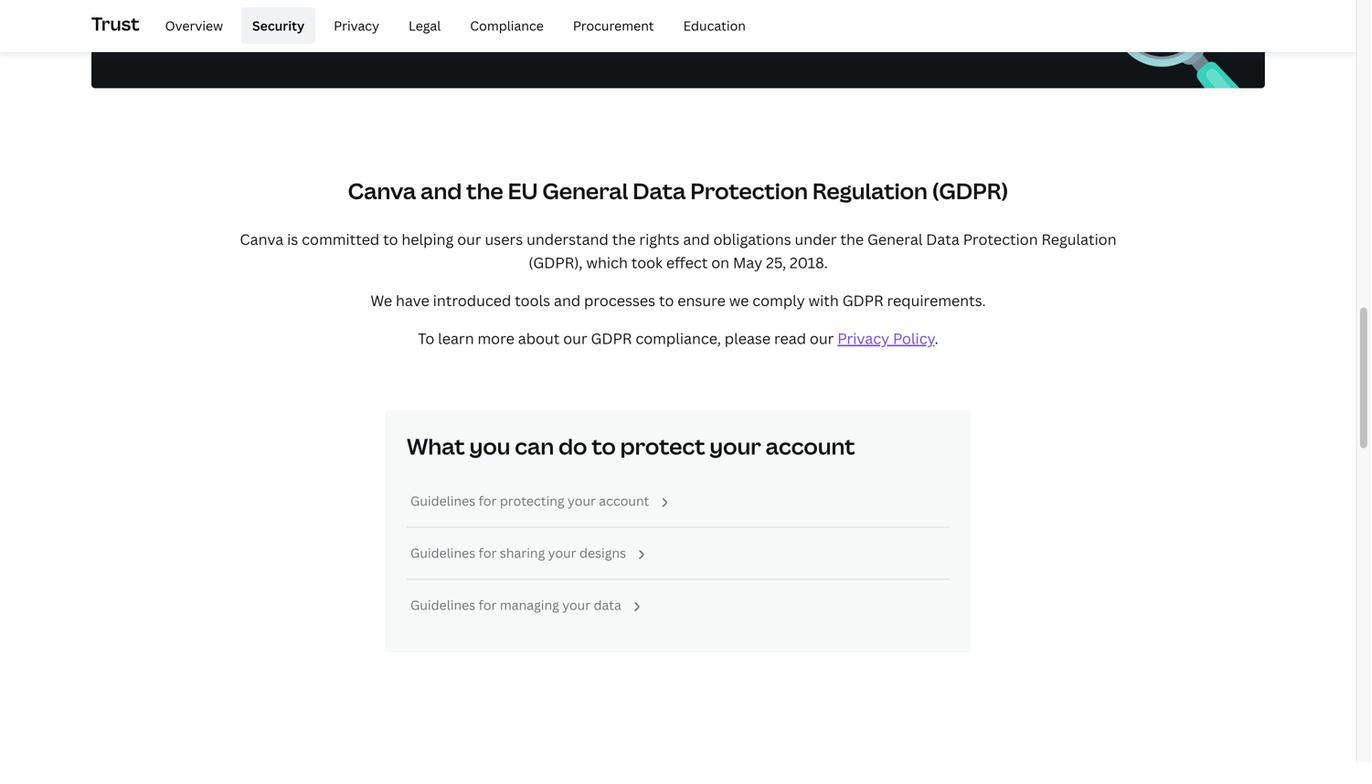 Task type: vqa. For each thing, say whether or not it's contained in the screenshot.
account
yes



Task type: locate. For each thing, give the bounding box(es) containing it.
1 vertical spatial for
[[479, 545, 497, 562]]

1 horizontal spatial privacy
[[838, 329, 890, 348]]

procurement link
[[562, 7, 665, 44]]

to
[[418, 329, 435, 348]]

0 horizontal spatial and
[[421, 176, 462, 206]]

to learn more about our gdpr compliance, please read our privacy policy .
[[418, 329, 939, 348]]

to left helping
[[383, 229, 398, 249]]

1 vertical spatial to
[[659, 291, 674, 310]]

trust
[[91, 11, 139, 36]]

gdpr right with
[[843, 291, 884, 310]]

guidelines for sharing your designs
[[410, 545, 626, 562]]

canva and the eu general data protection regulation (gdpr)
[[348, 176, 1009, 206]]

gdpr down processes
[[591, 329, 632, 348]]

0 horizontal spatial general
[[542, 176, 628, 206]]

0 vertical spatial regulation
[[813, 176, 928, 206]]

general up understand
[[542, 176, 628, 206]]

comply
[[753, 291, 805, 310]]

compliance link
[[459, 7, 555, 44]]

canva up committed
[[348, 176, 416, 206]]

canva is committed to helping our users understand the rights and obligations under the general data protection regulation (gdpr), which took effect on may 25, 2018.
[[240, 229, 1117, 272]]

regulation
[[813, 176, 928, 206], [1042, 229, 1117, 249]]

data
[[633, 176, 686, 206], [926, 229, 960, 249]]

to right do
[[592, 432, 616, 461]]

guidelines for guidelines for managing your data
[[410, 597, 476, 614]]

0 vertical spatial general
[[542, 176, 628, 206]]

0 horizontal spatial the
[[466, 176, 503, 206]]

2 vertical spatial to
[[592, 432, 616, 461]]

1 horizontal spatial account
[[766, 432, 855, 461]]

data up rights
[[633, 176, 686, 206]]

your right sharing
[[548, 545, 577, 562]]

your right protecting
[[568, 493, 596, 510]]

0 horizontal spatial privacy
[[334, 17, 379, 34]]

0 vertical spatial protection
[[691, 176, 808, 206]]

privacy
[[334, 17, 379, 34], [838, 329, 890, 348]]

which
[[586, 253, 628, 272]]

we
[[729, 291, 749, 310]]

learn
[[438, 329, 474, 348]]

designs
[[580, 545, 626, 562]]

is
[[287, 229, 298, 249]]

0 horizontal spatial regulation
[[813, 176, 928, 206]]

2 horizontal spatial and
[[683, 229, 710, 249]]

1 vertical spatial general
[[868, 229, 923, 249]]

education link
[[673, 7, 757, 44]]

data down (gdpr)
[[926, 229, 960, 249]]

for left protecting
[[479, 493, 497, 510]]

0 vertical spatial for
[[479, 493, 497, 510]]

your for account
[[568, 493, 596, 510]]

for inside 'link'
[[479, 493, 497, 510]]

1 horizontal spatial general
[[868, 229, 923, 249]]

1 horizontal spatial gdpr
[[843, 291, 884, 310]]

0 horizontal spatial data
[[633, 176, 686, 206]]

2 vertical spatial guidelines
[[410, 597, 476, 614]]

our left users
[[457, 229, 481, 249]]

guidelines down what
[[410, 493, 476, 510]]

the
[[466, 176, 503, 206], [612, 229, 636, 249], [841, 229, 864, 249]]

and up the effect
[[683, 229, 710, 249]]

general
[[542, 176, 628, 206], [868, 229, 923, 249]]

guidelines inside 'link'
[[410, 493, 476, 510]]

0 vertical spatial data
[[633, 176, 686, 206]]

under
[[795, 229, 837, 249]]

canva inside canva is committed to helping our users understand the rights and obligations under the general data protection regulation (gdpr), which took effect on may 25, 2018.
[[240, 229, 284, 249]]

introduced
[[433, 291, 511, 310]]

protection
[[691, 176, 808, 206], [963, 229, 1038, 249]]

protect
[[620, 432, 705, 461]]

gdpr
[[843, 291, 884, 310], [591, 329, 632, 348]]

canva left is
[[240, 229, 284, 249]]

guidelines
[[410, 493, 476, 510], [410, 545, 476, 562], [410, 597, 476, 614]]

to left ensure
[[659, 291, 674, 310]]

data inside canva is committed to helping our users understand the rights and obligations under the general data protection regulation (gdpr), which took effect on may 25, 2018.
[[926, 229, 960, 249]]

ensure
[[678, 291, 726, 310]]

canva for canva is committed to helping our users understand the rights and obligations under the general data protection regulation (gdpr), which took effect on may 25, 2018.
[[240, 229, 284, 249]]

0 vertical spatial account
[[766, 432, 855, 461]]

your left data
[[562, 597, 591, 614]]

1 horizontal spatial protection
[[963, 229, 1038, 249]]

took
[[631, 253, 663, 272]]

canva
[[348, 176, 416, 206], [240, 229, 284, 249]]

and
[[421, 176, 462, 206], [683, 229, 710, 249], [554, 291, 581, 310]]

0 vertical spatial gdpr
[[843, 291, 884, 310]]

eu
[[508, 176, 538, 206]]

0 horizontal spatial our
[[457, 229, 481, 249]]

0 vertical spatial canva
[[348, 176, 416, 206]]

1 horizontal spatial regulation
[[1042, 229, 1117, 249]]

protecting
[[500, 493, 565, 510]]

2 for from the top
[[479, 545, 497, 562]]

effect
[[666, 253, 708, 272]]

2 horizontal spatial to
[[659, 291, 674, 310]]

1 guidelines from the top
[[410, 493, 476, 510]]

0 vertical spatial guidelines
[[410, 493, 476, 510]]

and right tools
[[554, 291, 581, 310]]

your for data
[[562, 597, 591, 614]]

2 vertical spatial and
[[554, 291, 581, 310]]

2 guidelines from the top
[[410, 545, 476, 562]]

0 horizontal spatial gdpr
[[591, 329, 632, 348]]

1 horizontal spatial data
[[926, 229, 960, 249]]

1 vertical spatial protection
[[963, 229, 1038, 249]]

protection inside canva is committed to helping our users understand the rights and obligations under the general data protection regulation (gdpr), which took effect on may 25, 2018.
[[963, 229, 1038, 249]]

0 horizontal spatial account
[[599, 493, 649, 510]]

0 horizontal spatial protection
[[691, 176, 808, 206]]

education
[[683, 17, 746, 34]]

policy
[[893, 329, 935, 348]]

for left the managing
[[479, 597, 497, 614]]

obligations
[[714, 229, 791, 249]]

for
[[479, 493, 497, 510], [479, 545, 497, 562], [479, 597, 497, 614]]

25,
[[766, 253, 786, 272]]

protection down (gdpr)
[[963, 229, 1038, 249]]

1 vertical spatial canva
[[240, 229, 284, 249]]

our
[[457, 229, 481, 249], [563, 329, 588, 348], [810, 329, 834, 348]]

to
[[383, 229, 398, 249], [659, 291, 674, 310], [592, 432, 616, 461]]

protection up the obligations
[[691, 176, 808, 206]]

(gdpr)
[[932, 176, 1009, 206]]

the up which
[[612, 229, 636, 249]]

3 for from the top
[[479, 597, 497, 614]]

our right about
[[563, 329, 588, 348]]

compliance
[[470, 17, 544, 34]]

for left sharing
[[479, 545, 497, 562]]

1 horizontal spatial to
[[592, 432, 616, 461]]

1 vertical spatial guidelines
[[410, 545, 476, 562]]

guidelines left the managing
[[410, 597, 476, 614]]

regulation inside canva is committed to helping our users understand the rights and obligations under the general data protection regulation (gdpr), which took effect on may 25, 2018.
[[1042, 229, 1117, 249]]

your inside 'link'
[[568, 493, 596, 510]]

rights
[[639, 229, 680, 249]]

legal
[[409, 17, 441, 34]]

0 vertical spatial to
[[383, 229, 398, 249]]

security
[[252, 17, 305, 34]]

the right "under"
[[841, 229, 864, 249]]

3 guidelines from the top
[[410, 597, 476, 614]]

read
[[774, 329, 806, 348]]

legal link
[[398, 7, 452, 44]]

and up helping
[[421, 176, 462, 206]]

1 horizontal spatial and
[[554, 291, 581, 310]]

requirements.
[[887, 291, 986, 310]]

1 vertical spatial data
[[926, 229, 960, 249]]

with
[[809, 291, 839, 310]]

1 horizontal spatial the
[[612, 229, 636, 249]]

1 vertical spatial and
[[683, 229, 710, 249]]

our inside canva is committed to helping our users understand the rights and obligations under the general data protection regulation (gdpr), which took effect on may 25, 2018.
[[457, 229, 481, 249]]

for for managing
[[479, 597, 497, 614]]

0 horizontal spatial to
[[383, 229, 398, 249]]

about
[[518, 329, 560, 348]]

guidelines left sharing
[[410, 545, 476, 562]]

may
[[733, 253, 763, 272]]

your right protect
[[710, 432, 761, 461]]

general up "requirements."
[[868, 229, 923, 249]]

1 vertical spatial regulation
[[1042, 229, 1117, 249]]

0 horizontal spatial canva
[[240, 229, 284, 249]]

account inside 'link'
[[599, 493, 649, 510]]

managing
[[500, 597, 559, 614]]

the left eu
[[466, 176, 503, 206]]

1 vertical spatial account
[[599, 493, 649, 510]]

0 vertical spatial privacy
[[334, 17, 379, 34]]

menu bar
[[147, 7, 757, 44]]

1 horizontal spatial canva
[[348, 176, 416, 206]]

understand
[[527, 229, 609, 249]]

can
[[515, 432, 554, 461]]

our right read at the right of the page
[[810, 329, 834, 348]]

we have introduced tools and processes to ensure we comply with gdpr requirements.
[[371, 291, 986, 310]]

users
[[485, 229, 523, 249]]

1 for from the top
[[479, 493, 497, 510]]

privacy left legal
[[334, 17, 379, 34]]

privacy left 'policy'
[[838, 329, 890, 348]]

your
[[710, 432, 761, 461], [568, 493, 596, 510], [548, 545, 577, 562], [562, 597, 591, 614]]

2 vertical spatial for
[[479, 597, 497, 614]]

account
[[766, 432, 855, 461], [599, 493, 649, 510]]



Task type: describe. For each thing, give the bounding box(es) containing it.
what you can do to protect your account
[[407, 432, 855, 461]]

guidelines for managing your data link
[[410, 597, 644, 614]]

we
[[371, 291, 392, 310]]

you
[[470, 432, 511, 461]]

data
[[594, 597, 622, 614]]

on
[[712, 253, 730, 272]]

privacy link
[[323, 7, 390, 44]]

2018.
[[790, 253, 828, 272]]

overview
[[165, 17, 223, 34]]

menu bar containing overview
[[147, 7, 757, 44]]

1 horizontal spatial our
[[563, 329, 588, 348]]

0 vertical spatial and
[[421, 176, 462, 206]]

overview link
[[154, 7, 234, 44]]

(gdpr),
[[529, 253, 583, 272]]

compliance,
[[636, 329, 721, 348]]

tools
[[515, 291, 550, 310]]

have
[[396, 291, 430, 310]]

2 horizontal spatial our
[[810, 329, 834, 348]]

for for protecting
[[479, 493, 497, 510]]

privacy policy link
[[838, 329, 935, 348]]

canva for canva and the eu general data protection regulation (gdpr)
[[348, 176, 416, 206]]

your for designs
[[548, 545, 577, 562]]

processes
[[584, 291, 656, 310]]

more
[[478, 329, 515, 348]]

1 vertical spatial privacy
[[838, 329, 890, 348]]

sharing
[[500, 545, 545, 562]]

.
[[935, 329, 939, 348]]

do
[[559, 432, 587, 461]]

committed
[[302, 229, 380, 249]]

guidelines for guidelines for sharing your designs
[[410, 545, 476, 562]]

guidelines for sharing your designs link
[[410, 545, 648, 562]]

to inside canva is committed to helping our users understand the rights and obligations under the general data protection regulation (gdpr), which took effect on may 25, 2018.
[[383, 229, 398, 249]]

2 horizontal spatial the
[[841, 229, 864, 249]]

for for sharing
[[479, 545, 497, 562]]

what
[[407, 432, 465, 461]]

and inside canva is committed to helping our users understand the rights and obligations under the general data protection regulation (gdpr), which took effect on may 25, 2018.
[[683, 229, 710, 249]]

procurement
[[573, 17, 654, 34]]

guidelines for protecting your account link
[[410, 493, 671, 510]]

guidelines for guidelines for protecting your account
[[410, 493, 476, 510]]

general inside canva is committed to helping our users understand the rights and obligations under the general data protection regulation (gdpr), which took effect on may 25, 2018.
[[868, 229, 923, 249]]

please
[[725, 329, 771, 348]]

guidelines for protecting your account
[[410, 493, 649, 510]]

guidelines for managing your data
[[410, 597, 622, 614]]

helping
[[402, 229, 454, 249]]

security link
[[241, 7, 316, 44]]

1 vertical spatial gdpr
[[591, 329, 632, 348]]



